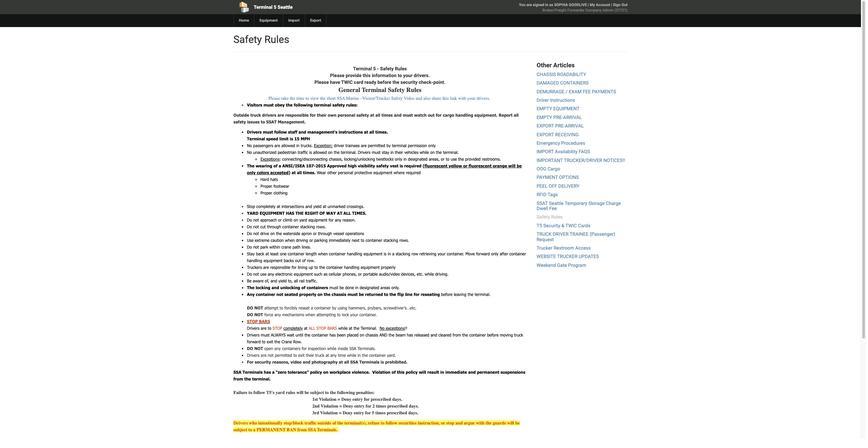 Task type: describe. For each thing, give the bounding box(es) containing it.
all right the equipment. report
[[514, 113, 519, 117]]

designated inside stop completely at intersections and yield at unmarked crossings. yard equipment has the right of way at all times. do not approach or climb on yard equipment for any reason. do not cut through container stacking rows. do not drive on the waterside apron or through vessel operations use extreme caution when driving or parking immediately next to container stacking rows. do not park within crane path lines. stay back at least one container length when container handling equipment is in a stacking row retrieving your container. move forward only after container handling equipment backs out of row. truckers are responsible for lining up to the container handling equipment properly do not use any electronic equipment such as cellular phones, or portable audio/video devices, etc. while driving. be aware of, and yield to, all rail traffic. the locking and unlocking of containers must be done in designated areas only.
[[360, 285, 379, 290]]

violation right 1st
[[319, 397, 337, 402]]

lining
[[298, 265, 308, 270]]

the right leaving
[[468, 292, 474, 297]]

terminal up –visitor/trucker
[[362, 86, 387, 94]]

tags
[[548, 192, 558, 197]]

completely inside stop bars drivers are to stop completely at all stop bars while at the terminal. no exceptions !! drivers must always wait until the container has been placed on chassis and the beam has released and cleared from the container before moving truck forward to exit the crane row. do not open any containers for inspection while inside ssa terminals. drivers are not permitted to exit their truck at any time while in the container yard. for security reasons, video and photography at all ssa terminals is prohibited.
[[284, 326, 303, 331]]

exceptions
[[386, 326, 405, 331]]

violation right 2nd
[[321, 404, 338, 409]]

prohibited.
[[385, 360, 408, 364]]

2 not from the top
[[254, 312, 263, 317]]

the down only.
[[390, 292, 396, 297]]

do not attempt to forcibly reseat a container by using hammers, prybars, screwdriver's…etc. do not force any mechanisms when attempting to lock your container.
[[247, 306, 417, 317]]

1 vertical spatial bars
[[328, 326, 337, 331]]

for left lining
[[292, 265, 297, 270]]

on up chassis,
[[328, 150, 333, 155]]

any down at
[[335, 218, 341, 222]]

any up the photography
[[330, 353, 337, 358]]

general
[[339, 86, 360, 94]]

0 vertical spatial chassis
[[332, 292, 346, 297]]

suspensions
[[501, 370, 526, 375]]

subject inside drivers who intentionally stop/block traffic outside of the terminal(s), refuse to follow securities instruction, or stop and argue with the guards will be subject to a permanent ban from ssa terminals.
[[234, 427, 247, 433]]

0 horizontal spatial stop
[[247, 319, 258, 324]]

own
[[328, 113, 337, 117]]

container right "next"
[[366, 238, 382, 243]]

instructions
[[550, 97, 575, 103]]

and inside outside truck drivers are responsible for their own personal safety at all times and must watch out for cargo handling equipment. report all safety issues to ssat management.
[[394, 113, 402, 117]]

container inside do not attempt to forcibly reseat a container by using hammers, prybars, screwdriver's…etc. do not force any mechanisms when attempting to lock your container.
[[314, 306, 331, 310]]

reason.
[[343, 218, 356, 222]]

2 | from the left
[[611, 3, 612, 7]]

terminal. down trainees
[[341, 150, 357, 155]]

before for reseating
[[441, 292, 453, 297]]

has inside ssa terminals has a "zero tolerance" policy on workplace violence.  violation of this policy will result in immediate and permanent suspensions from the terminal.
[[264, 370, 271, 375]]

5 inside failure to follow t5's yard rules will be subject to the following penalties: 1st violation = deny entry for prescribed days. 2nd violation = deny entry for 2 times prescribed days. 3rd violation = deny entry for 5 times prescribed days.
[[372, 411, 374, 416]]

for down penalties:
[[364, 397, 370, 402]]

in down 15
[[296, 143, 300, 148]]

the inside ssa terminals has a "zero tolerance" policy on workplace violence.  violation of this policy will result in immediate and permanent suspensions from the terminal.
[[244, 377, 251, 381]]

will inside failure to follow t5's yard rules will be subject to the following penalties: 1st violation = deny entry for prescribed days. 2nd violation = deny entry for 2 times prescribed days. 3rd violation = deny entry for 5 times prescribed days.
[[297, 390, 304, 395]]

drivers must follow staff and management's instructions at all times. terminal speed limit is 15 mph no passengers are allowed in trucks. exception: driver trainees are permitted by terminal permission only no unauthorized pedestrian traffic is allowed on the terminal. drivers must stay in their vehicles while on the terminal. exceptions : connecting/disconnecting chassis, locking/unlocking twistlocks only in designated areas, or to use the provided restrooms.
[[247, 130, 501, 161]]

ssa inside drivers who intentionally stop/block traffic outside of the terminal(s), refuse to follow securities instruction, or stop and argue with the guards will be subject to a permanent ban from ssa terminals.
[[308, 427, 316, 433]]

2 vertical spatial deny
[[343, 411, 353, 416]]

with inside drivers who intentionally stop/block traffic outside of the terminal(s), refuse to follow securities instruction, or stop and argue with the guards will be subject to a permanent ban from ssa terminals.
[[476, 421, 485, 426]]

the right cleared
[[462, 333, 468, 337]]

no inside stop bars drivers are to stop completely at all stop bars while at the terminal. no exceptions !! drivers must always wait until the container has been placed on chassis and the beam has released and cleared from the container before moving truck forward to exit the crane row. do not open any containers for inspection while inside ssa terminals. drivers are not permitted to exit their truck at any time while in the container yard. for security reasons, video and photography at all ssa terminals is prohibited.
[[380, 326, 385, 331]]

trucks.
[[301, 143, 313, 148]]

cleared
[[439, 333, 452, 337]]

0 vertical spatial when
[[285, 238, 295, 243]]

placed
[[347, 333, 359, 337]]

the up caution at the bottom left of page
[[276, 231, 282, 236]]

will inside fluorescent yellow or fluorescent orange will be only colors accepted
[[509, 163, 516, 168]]

on inside ssa terminals has a "zero tolerance" policy on workplace violence.  violation of this policy will result in immediate and permanent suspensions from the terminal.
[[323, 370, 329, 375]]

ssa right inside
[[350, 346, 356, 351]]

leaving
[[454, 292, 467, 297]]

&
[[562, 223, 565, 228]]

times. inside drivers must follow staff and management's instructions at all times. terminal speed limit is 15 mph no passengers are allowed in trucks. exception: driver trainees are permitted by terminal permission only no unauthorized pedestrian traffic is allowed on the terminal. drivers must stay in their vehicles while on the terminal. exceptions : connecting/disconnecting chassis, locking/unlocking twistlocks only in designated areas, or to use the provided restrooms.
[[376, 130, 388, 134]]

delivery
[[559, 183, 580, 189]]

terminals. inside stop bars drivers are to stop completely at all stop bars while at the terminal. no exceptions !! drivers must always wait until the container has been placed on chassis and the beam has released and cleared from the container before moving truck forward to exit the crane row. do not open any containers for inspection while inside ssa terminals. drivers are not permitted to exit their truck at any time while in the container yard. for security reasons, video and photography at all ssa terminals is prohibited.
[[358, 346, 376, 351]]

approach
[[260, 218, 277, 222]]

at up of
[[323, 204, 326, 209]]

for up refuse
[[365, 411, 371, 416]]

0 vertical spatial entry
[[353, 397, 363, 402]]

out inside outside truck drivers are responsible for their own personal safety at all times and must watch out for cargo handling equipment. report all safety issues to ssat management.
[[428, 113, 435, 117]]

portable
[[363, 272, 378, 276]]

in up audio/video
[[388, 251, 391, 256]]

2 vertical spatial stacking
[[396, 251, 410, 256]]

the down information
[[393, 80, 399, 85]]

0 vertical spatial stacking
[[300, 224, 315, 229]]

at up the photography
[[326, 353, 329, 358]]

terminal inside drivers must follow staff and management's instructions at all times. terminal speed limit is 15 mph no passengers are allowed in trucks. exception: driver trainees are permitted by terminal permission only no unauthorized pedestrian traffic is allowed on the terminal. drivers must stay in their vehicles while on the terminal. exceptions : connecting/disconnecting chassis, locking/unlocking twistlocks only in designated areas, or to use the provided restrooms.
[[247, 136, 265, 141]]

from inside stop bars drivers are to stop completely at all stop bars while at the terminal. no exceptions !! drivers must always wait until the container has been placed on chassis and the beam has released and cleared from the container before moving truck forward to exit the crane row. do not open any containers for inspection while inside ssa terminals. drivers are not permitted to exit their truck at any time while in the container yard. for security reasons, video and photography at all ssa terminals is prohibited.
[[453, 333, 461, 337]]

lock
[[342, 312, 349, 317]]

next
[[352, 238, 360, 243]]

your right the link
[[467, 96, 476, 101]]

0 vertical spatial =
[[338, 397, 340, 402]]

driving.
[[435, 272, 449, 276]]

permitted inside drivers must follow staff and management's instructions at all times. terminal speed limit is 15 mph no passengers are allowed in trucks. exception: driver trainees are permitted by terminal permission only no unauthorized pedestrian traffic is allowed on the terminal. drivers must stay in their vehicles while on the terminal. exceptions : connecting/disconnecting chassis, locking/unlocking twistlocks only in designated areas, or to use the provided restrooms.
[[368, 143, 385, 148]]

been
[[337, 333, 346, 337]]

only up vest
[[395, 157, 402, 161]]

the left guards
[[486, 421, 492, 426]]

rules up the video
[[407, 86, 422, 94]]

ssa up the workplace
[[350, 360, 358, 364]]

fee
[[583, 89, 591, 94]]

issues
[[247, 119, 260, 124]]

1 fluorescent from the left
[[425, 163, 448, 168]]

follow for t5's
[[254, 390, 265, 395]]

safety inside other articles chassis roadability damaged containers demurrage / exam fee payments driver instructions empty equipment empty pre-arrival export pre-arrival export receiving emergency procedures import availability faqs important trucker/driver notices!! oog cargo payment options peel off delivery rfid tags ssat seattle temporary storage charge dwell fee safety rules t5 security & twic cards truck driver trainee (passenger) request trucker restroom access website trucker updates weekend gate program
[[537, 214, 550, 220]]

securities
[[399, 421, 417, 426]]

faqs
[[579, 149, 590, 154]]

2 vertical spatial times
[[376, 411, 386, 416]]

at inside outside truck drivers are responsible for their own personal safety at all times and must watch out for cargo handling equipment. report all safety issues to ssat management.
[[370, 113, 374, 117]]

be inside fluorescent yellow or fluorescent orange will be only colors accepted
[[517, 163, 522, 168]]

cards
[[578, 223, 591, 228]]

be left returned
[[359, 292, 364, 297]]

and right video
[[303, 360, 311, 364]]

seattle inside other articles chassis roadability damaged containers demurrage / exam fee payments driver instructions empty equipment empty pre-arrival export pre-arrival export receiving emergency procedures import availability faqs important trucker/driver notices!! oog cargo payment options peel off delivery rfid tags ssat seattle temporary storage charge dwell fee safety rules t5 security & twic cards truck driver trainee (passenger) request trucker restroom access website trucker updates weekend gate program
[[549, 201, 564, 206]]

at inside drivers must follow staff and management's instructions at all times. terminal speed limit is 15 mph no passengers are allowed in trucks. exception: driver trainees are permitted by terminal permission only no unauthorized pedestrian traffic is allowed on the terminal. drivers must stay in their vehicles while on the terminal. exceptions : connecting/disconnecting chassis, locking/unlocking twistlocks only in designated areas, or to use the provided restrooms.
[[364, 130, 368, 134]]

0 horizontal spatial times.
[[303, 170, 316, 175]]

trainees
[[346, 143, 360, 148]]

rules down equipment link
[[265, 34, 289, 45]]

handling down "next"
[[347, 251, 362, 256]]

0 vertical spatial please
[[330, 73, 345, 78]]

1 vertical spatial personal
[[338, 170, 353, 175]]

0 horizontal spatial this
[[363, 73, 371, 78]]

terminal up 'equipment'
[[254, 4, 273, 10]]

is inside stop bars drivers are to stop completely at all stop bars while at the terminal. no exceptions !! drivers must always wait until the container has been placed on chassis and the beam has released and cleared from the container before moving truck forward to exit the crane row. do not open any containers for inspection while inside ssa terminals. drivers are not permitted to exit their truck at any time while in the container yard. for security reasons, video and photography at all ssa terminals is prohibited.
[[381, 360, 384, 364]]

you
[[519, 3, 526, 7]]

the up placed
[[354, 326, 360, 331]]

other
[[537, 62, 552, 69]]

forward inside stop bars drivers are to stop completely at all stop bars while at the terminal. no exceptions !! drivers must always wait until the container has been placed on chassis and the beam has released and cleared from the container before moving truck forward to exit the crane row. do not open any containers for inspection while inside ssa terminals. drivers are not permitted to exit their truck at any time while in the container yard. for security reasons, video and photography at all ssa terminals is prohibited.
[[247, 339, 261, 344]]

subject inside failure to follow t5's yard rules will be subject to the following penalties: 1st violation = deny entry for prescribed days. 2nd violation = deny entry for 2 times prescribed days. 3rd violation = deny entry for 5 times prescribed days.
[[310, 390, 324, 395]]

1 vertical spatial required
[[406, 170, 421, 175]]

must inside stop bars drivers are to stop completely at all stop bars while at the terminal. no exceptions !! drivers must always wait until the container has been placed on chassis and the beam has released and cleared from the container before moving truck forward to exit the crane row. do not open any containers for inspection while inside ssa terminals. drivers are not permitted to exit their truck at any time while in the container yard. for security reasons, video and photography at all ssa terminals is prohibited.
[[261, 333, 270, 337]]

row.
[[307, 258, 315, 263]]

violation up the outside
[[320, 411, 338, 416]]

for right the line
[[414, 292, 420, 297]]

a down :
[[279, 163, 281, 168]]

permanent
[[477, 370, 500, 375]]

at up the workplace
[[339, 360, 343, 364]]

their inside outside truck drivers are responsible for their own personal safety at all times and must watch out for cargo handling equipment. report all safety issues to ssat management.
[[317, 113, 327, 117]]

also
[[423, 96, 431, 101]]

before inside stop bars drivers are to stop completely at all stop bars while at the terminal. no exceptions !! drivers must always wait until the container has been placed on chassis and the beam has released and cleared from the container before moving truck forward to exit the crane row. do not open any containers for inspection while inside ssa terminals. drivers are not permitted to exit their truck at any time while in the container yard. for security reasons, video and photography at all ssa terminals is prohibited.
[[487, 333, 499, 337]]

terminal. up yellow
[[443, 150, 459, 155]]

path
[[293, 245, 301, 249]]

2 horizontal spatial stop
[[317, 326, 326, 331]]

container. inside stop completely at intersections and yield at unmarked crossings. yard equipment has the right of way at all times. do not approach or climb on yard equipment for any reason. do not cut through container stacking rows. do not drive on the waterside apron or through vessel operations use extreme caution when driving or parking immediately next to container stacking rows. do not park within crane path lines. stay back at least one container length when container handling equipment is in a stacking row retrieving your container. move forward only after container handling equipment backs out of row. truckers are responsible for lining up to the container handling equipment properly do not use any electronic equipment such as cellular phones, or portable audio/video devices, etc. while driving. be aware of, and yield to, all rail traffic. the locking and unlocking of containers must be done in designated areas only.
[[447, 251, 464, 256]]

safety down twistlocks
[[376, 163, 389, 168]]

done
[[345, 285, 354, 290]]

following inside failure to follow t5's yard rules will be subject to the following penalties: 1st violation = deny entry for prescribed days. 2nd violation = deny entry for 2 times prescribed days. 3rd violation = deny entry for 5 times prescribed days.
[[337, 390, 355, 395]]

traffic.
[[306, 278, 318, 283]]

all down please take the time to view the short ssa marine –visitor/trucker safety video and also share this link with your drivers. link
[[376, 113, 381, 117]]

2 vertical spatial days.
[[409, 411, 418, 416]]

the up chassis,
[[334, 150, 340, 155]]

reasons,
[[272, 360, 290, 364]]

damaged containers link
[[537, 80, 589, 86]]

or right 'phones,'
[[358, 272, 362, 276]]

or right apron
[[313, 231, 317, 236]]

driver
[[334, 143, 344, 148]]

your inside stop completely at intersections and yield at unmarked crossings. yard equipment has the right of way at all times. do not approach or climb on yard equipment for any reason. do not cut through container stacking rows. do not drive on the waterside apron or through vessel operations use extreme caution when driving or parking immediately next to container stacking rows. do not park within crane path lines. stay back at least one container length when container handling equipment is in a stacking row retrieving your container. move forward only after container handling equipment backs out of row. truckers are responsible for lining up to the container handling equipment properly do not use any electronic equipment such as cellular phones, or portable audio/video devices, etc. while driving. be aware of, and yield to, all rail traffic. the locking and unlocking of containers must be done in designated areas only.
[[438, 251, 446, 256]]

in down "vehicles"
[[404, 157, 407, 161]]

any
[[247, 292, 255, 297]]

1st
[[313, 397, 318, 402]]

container up waterside
[[282, 224, 299, 229]]

0 horizontal spatial seattle
[[278, 4, 293, 10]]

only.
[[392, 285, 400, 290]]

of up "accepted"
[[274, 163, 278, 168]]

at down clothing
[[277, 204, 280, 209]]

areas
[[381, 285, 390, 290]]

the up such
[[319, 265, 325, 270]]

1 not from the top
[[254, 306, 263, 310]]

1 vertical spatial pre-
[[555, 123, 565, 129]]

0 vertical spatial no
[[247, 143, 252, 148]]

completely inside stop completely at intersections and yield at unmarked crossings. yard equipment has the right of way at all times. do not approach or climb on yard equipment for any reason. do not cut through container stacking rows. do not drive on the waterside apron or through vessel operations use extreme caution when driving or parking immediately next to container stacking rows. do not park within crane path lines. stay back at least one container length when container handling equipment is in a stacking row retrieving your container. move forward only after container handling equipment backs out of row. truckers are responsible for lining up to the container handling equipment properly do not use any electronic equipment such as cellular phones, or portable audio/video devices, etc. while driving. be aware of, and yield to, all rail traffic. the locking and unlocking of containers must be done in designated areas only.
[[256, 204, 276, 209]]

2 horizontal spatial has
[[407, 333, 413, 337]]

guards
[[493, 421, 506, 426]]

/
[[566, 89, 568, 94]]

are down open
[[261, 353, 267, 358]]

0 vertical spatial rows.
[[316, 224, 326, 229]]

safety up information
[[380, 66, 394, 71]]

of down rail
[[302, 285, 306, 290]]

my account link
[[590, 3, 610, 7]]

a inside stop completely at intersections and yield at unmarked crossings. yard equipment has the right of way at all times. do not approach or climb on yard equipment for any reason. do not cut through container stacking rows. do not drive on the waterside apron or through vessel operations use extreme caution when driving or parking immediately next to container stacking rows. do not park within crane path lines. stay back at least one container length when container handling equipment is in a stacking row retrieving your container. move forward only after container handling equipment backs out of row. truckers are responsible for lining up to the container handling equipment properly do not use any electronic equipment such as cellular phones, or portable audio/video devices, etc. while driving. be aware of, and yield to, all rail traffic. the locking and unlocking of containers must be done in designated areas only.
[[392, 251, 395, 256]]

mph
[[301, 136, 310, 141]]

0 vertical spatial exit
[[267, 339, 273, 344]]

weekend
[[537, 263, 556, 268]]

outside
[[318, 421, 331, 426]]

container down immediately
[[329, 251, 346, 256]]

approved
[[327, 163, 347, 168]]

1 horizontal spatial drivers.
[[477, 96, 491, 101]]

their inside drivers must follow staff and management's instructions at all times. terminal speed limit is 15 mph no passengers are allowed in trucks. exception: driver trainees are permitted by terminal permission only no unauthorized pedestrian traffic is allowed on the terminal. drivers must stay in their vehicles while on the terminal. exceptions : connecting/disconnecting chassis, locking/unlocking twistlocks only in designated areas, or to use the provided restrooms.
[[395, 150, 403, 155]]

properly inside stop completely at intersections and yield at unmarked crossings. yard equipment has the right of way at all times. do not approach or climb on yard equipment for any reason. do not cut through container stacking rows. do not drive on the waterside apron or through vessel operations use extreme caution when driving or parking immediately next to container stacking rows. do not park within crane path lines. stay back at least one container length when container handling equipment is in a stacking row retrieving your container. move forward only after container handling equipment backs out of row. truckers are responsible for lining up to the container handling equipment properly do not use any electronic equipment such as cellular phones, or portable audio/video devices, etc. while driving. be aware of, and yield to, all rail traffic. the locking and unlocking of containers must be done in designated areas only.
[[381, 265, 396, 270]]

0 horizontal spatial drivers.
[[414, 73, 430, 78]]

locking
[[256, 285, 270, 290]]

follow inside drivers who intentionally stop/block traffic outside of the terminal(s), refuse to follow securities instruction, or stop and argue with the guards will be subject to a permanent ban from ssa terminals.
[[386, 421, 398, 426]]

5 for -
[[373, 66, 376, 71]]

for
[[247, 360, 254, 364]]

row
[[412, 251, 418, 256]]

for inside stop bars drivers are to stop completely at all stop bars while at the terminal. no exceptions !! drivers must always wait until the container has been placed on chassis and the beam has released and cleared from the container before moving truck forward to exit the crane row. do not open any containers for inspection while inside ssa terminals. drivers are not permitted to exit their truck at any time while in the container yard. for security reasons, video and photography at all ssa terminals is prohibited.
[[302, 346, 307, 351]]

locking/unlocking
[[344, 157, 375, 161]]

following inside terminal 5 - safety rules please provide this information to your drivers. please have twic card ready before the security check-point. general terminal safety rules please take the time to view the short ssa marine –visitor/trucker safety video and also share this link with your drivers. visitors must obey the following terminal safety rules:
[[294, 102, 313, 107]]

1 vertical spatial exit
[[298, 353, 305, 358]]

trucker restroom access link
[[537, 245, 591, 251]]

2 proper from the top
[[261, 190, 272, 195]]

the up ssa terminals has a "zero tolerance" policy on workplace violence.  violation of this policy will result in immediate and permanent suspensions from the terminal. on the bottom of page
[[362, 353, 368, 358]]

2 policy from the left
[[406, 370, 418, 375]]

0 vertical spatial bars
[[259, 319, 270, 324]]

stop bars drivers are to stop completely at all stop bars while at the terminal. no exceptions !! drivers must always wait until the container has been placed on chassis and the beam has released and cleared from the container before moving truck forward to exit the crane row. do not open any containers for inspection while inside ssa terminals. drivers are not permitted to exit their truck at any time while in the container yard. for security reasons, video and photography at all ssa terminals is prohibited.
[[247, 319, 523, 364]]

stay
[[382, 150, 389, 155]]

reseat
[[299, 306, 310, 310]]

container down path
[[288, 251, 305, 256]]

of
[[320, 211, 325, 216]]

terminal. right leaving
[[475, 292, 491, 297]]

the left terminal(s),
[[337, 421, 343, 426]]

this inside ssa terminals has a "zero tolerance" policy on workplace violence.  violation of this policy will result in immediate and permanent suspensions from the terminal.
[[397, 370, 405, 375]]

2 vertical spatial entry
[[354, 411, 364, 416]]

trainee
[[570, 232, 589, 237]]

1 vertical spatial deny
[[343, 404, 353, 409]]

and up right
[[306, 204, 312, 209]]

handling inside outside truck drivers are responsible for their own personal safety at all times and must watch out for cargo handling equipment. report all safety issues to ssat management.
[[456, 113, 473, 117]]

handling up 'phones,'
[[344, 265, 360, 270]]

yard inside stop completely at intersections and yield at unmarked crossings. yard equipment has the right of way at all times. do not approach or climb on yard equipment for any reason. do not cut through container stacking rows. do not drive on the waterside apron or through vessel operations use extreme caution when driving or parking immediately next to container stacking rows. do not park within crane path lines. stay back at least one container length when container handling equipment is in a stacking row retrieving your container. move forward only after container handling equipment backs out of row. truckers are responsible for lining up to the container handling equipment properly do not use any electronic equipment such as cellular phones, or portable audio/video devices, etc. while driving. be aware of, and yield to, all rail traffic. the locking and unlocking of containers must be done in designated areas only.
[[300, 218, 307, 222]]

will inside drivers who intentionally stop/block traffic outside of the terminal(s), refuse to follow securities instruction, or stop and argue with the guards will be subject to a permanent ban from ssa terminals.
[[507, 421, 514, 426]]

after
[[500, 251, 508, 256]]

is right vest
[[400, 163, 403, 168]]

2 do from the top
[[247, 224, 252, 229]]

1 horizontal spatial through
[[318, 231, 332, 236]]

from inside drivers who intentionally stop/block traffic outside of the terminal(s), refuse to follow securities instruction, or stop and argue with the guards will be subject to a permanent ban from ssa terminals.
[[298, 427, 307, 433]]

are inside the you are signed in as sophia goodlive | my account | sign out broker/freight forwarder company admin (57721)
[[527, 3, 532, 7]]

(
[[423, 163, 425, 168]]

is left 15
[[290, 136, 293, 141]]

1 vertical spatial arrival
[[565, 123, 584, 129]]

personal inside outside truck drivers are responsible for their own personal safety at all times and must watch out for cargo handling equipment. report all safety issues to ssat management.
[[338, 113, 355, 117]]

yard
[[247, 211, 259, 216]]

one
[[280, 251, 287, 256]]

workplace
[[330, 370, 351, 375]]

is down trucks.
[[309, 150, 312, 155]]

any up of,
[[268, 272, 274, 276]]

1 export from the top
[[537, 123, 554, 129]]

any inside do not attempt to forcibly reseat a container by using hammers, prybars, screwdriver's…etc. do not force any mechanisms when attempting to lock your container.
[[275, 312, 281, 317]]

not left 'seated'
[[277, 292, 283, 297]]

or down apron
[[309, 238, 313, 243]]

for left 2
[[366, 404, 372, 409]]

only up areas,
[[429, 143, 436, 148]]

and right of,
[[271, 278, 277, 283]]

with inside terminal 5 - safety rules please provide this information to your drivers. please have twic card ready before the security check-point. general terminal safety rules please take the time to view the short ssa marine –visitor/trucker safety video and also share this link with your drivers. visitors must obey the following terminal safety rules:
[[458, 96, 466, 101]]

safety down rules:
[[357, 113, 369, 117]]

container left moving
[[469, 333, 486, 337]]

your up the video
[[403, 73, 413, 78]]

0 horizontal spatial allowed
[[282, 143, 295, 148]]

a inside drivers who intentionally stop/block traffic outside of the terminal(s), refuse to follow securities instruction, or stop and argue with the guards will be subject to a permanent ban from ssa terminals.
[[253, 427, 256, 433]]

107-
[[306, 163, 316, 168]]

the down exceptions
[[389, 333, 395, 337]]

on down the the
[[294, 218, 298, 222]]

2 vertical spatial prescribed
[[387, 411, 407, 416]]

1 vertical spatial entry
[[354, 404, 365, 409]]

1 horizontal spatial stop
[[273, 326, 282, 331]]

who
[[249, 421, 257, 426]]

terminal inside terminal 5 - safety rules please provide this information to your drivers. please have twic card ready before the security check-point. general terminal safety rules please take the time to view the short ssa marine –visitor/trucker safety video and also share this link with your drivers. visitors must obey the following terminal safety rules:
[[314, 102, 331, 107]]

or inside drivers who intentionally stop/block traffic outside of the terminal(s), refuse to follow securities instruction, or stop and argue with the guards will be subject to a permanent ban from ssa terminals.
[[441, 421, 445, 426]]

truck driver trainee (passenger) request link
[[537, 232, 616, 242]]

safety down outside
[[234, 119, 246, 124]]

must up speed
[[263, 130, 273, 134]]

or inside fluorescent yellow or fluorescent orange will be only colors accepted
[[463, 163, 468, 168]]

of left row. on the bottom
[[302, 258, 306, 263]]

drivers who intentionally stop/block traffic outside of the terminal(s), refuse to follow securities instruction, or stop and argue with the guards will be subject to a permanent ban from ssa terminals.
[[234, 421, 520, 433]]

the down take
[[286, 102, 293, 107]]

off
[[549, 183, 558, 189]]

1 vertical spatial =
[[340, 404, 342, 409]]

2 empty from the top
[[537, 115, 552, 120]]

at down mechanisms
[[304, 326, 308, 331]]

flip
[[398, 292, 404, 297]]

0 vertical spatial days.
[[392, 397, 402, 402]]

time inside terminal 5 - safety rules please provide this information to your drivers. please have twic card ready before the security check-point. general terminal safety rules please take the time to view the short ssa marine –visitor/trucker safety video and also share this link with your drivers. visitors must obey the following terminal safety rules:
[[297, 96, 305, 101]]

2 horizontal spatial when
[[318, 251, 328, 256]]

responsible inside outside truck drivers are responsible for their own personal safety at all times and must watch out for cargo handling equipment. report all safety issues to ssat management.
[[285, 113, 309, 117]]

t5
[[537, 223, 542, 228]]

1 horizontal spatial allowed
[[313, 150, 327, 155]]

1 horizontal spatial truck
[[315, 353, 324, 358]]

equipment inside stop completely at intersections and yield at unmarked crossings. yard equipment has the right of way at all times. do not approach or climb on yard equipment for any reason. do not cut through container stacking rows. do not drive on the waterside apron or through vessel operations use extreme caution when driving or parking immediately next to container stacking rows. do not park within crane path lines. stay back at least one container length when container handling equipment is in a stacking row retrieving your container. move forward only after container handling equipment backs out of row. truckers are responsible for lining up to the container handling equipment properly do not use any electronic equipment such as cellular phones, or portable audio/video devices, etc. while driving. be aware of, and yield to, all rail traffic. the locking and unlocking of containers must be done in designated areas only.
[[260, 211, 285, 216]]

not inside stop bars drivers are to stop completely at all stop bars while at the terminal. no exceptions !! drivers must always wait until the container has been placed on chassis and the beam has released and cleared from the container before moving truck forward to exit the crane row. do not open any containers for inspection while inside ssa terminals. drivers are not permitted to exit their truck at any time while in the container yard. for security reasons, video and photography at all ssa terminals is prohibited.
[[254, 346, 263, 351]]

as inside stop completely at intersections and yield at unmarked crossings. yard equipment has the right of way at all times. do not approach or climb on yard equipment for any reason. do not cut through container stacking rows. do not drive on the waterside apron or through vessel operations use extreme caution when driving or parking immediately next to container stacking rows. do not park within crane path lines. stay back at least one container length when container handling equipment is in a stacking row retrieving your container. move forward only after container handling equipment backs out of row. truckers are responsible for lining up to the container handling equipment properly do not use any electronic equipment such as cellular phones, or portable audio/video devices, etc. while driving. be aware of, and yield to, all rail traffic. the locking and unlocking of containers must be done in designated areas only.
[[324, 272, 328, 276]]

0 vertical spatial deny
[[342, 397, 352, 402]]

at up placed
[[349, 326, 353, 331]]

speed
[[266, 136, 278, 141]]

clothing
[[274, 190, 288, 195]]

are inside stop completely at intersections and yield at unmarked crossings. yard equipment has the right of way at all times. do not approach or climb on yard equipment for any reason. do not cut through container stacking rows. do not drive on the waterside apron or through vessel operations use extreme caution when driving or parking immediately next to container stacking rows. do not park within crane path lines. stay back at least one container length when container handling equipment is in a stacking row retrieving your container. move forward only after container handling equipment backs out of row. truckers are responsible for lining up to the container handling equipment properly do not use any electronic equipment such as cellular phones, or portable audio/video devices, etc. while driving. be aware of, and yield to, all rail traffic. the locking and unlocking of containers must be done in designated areas only.
[[263, 265, 269, 270]]

for down view
[[310, 113, 316, 117]]

ssat inside other articles chassis roadability damaged containers demurrage / exam fee payments driver instructions empty equipment empty pre-arrival export pre-arrival export receiving emergency procedures import availability faqs important trucker/driver notices!! oog cargo payment options peel off delivery rfid tags ssat seattle temporary storage charge dwell fee safety rules t5 security & twic cards truck driver trainee (passenger) request trucker restroom access website trucker updates weekend gate program
[[537, 201, 548, 206]]

inspection
[[308, 346, 326, 351]]

trucker/driver
[[564, 158, 603, 163]]

or left climb
[[278, 218, 282, 222]]

must inside outside truck drivers are responsible for their own personal safety at all times and must watch out for cargo handling equipment. report all safety issues to ssat management.
[[403, 113, 413, 117]]

take
[[281, 96, 289, 101]]

using
[[338, 306, 347, 310]]

while left inside
[[327, 346, 337, 351]]

link
[[450, 96, 457, 101]]

are down the force
[[261, 326, 267, 331]]

view
[[310, 96, 319, 101]]

outside
[[234, 113, 249, 117]]

only inside stop completely at intersections and yield at unmarked crossings. yard equipment has the right of way at all times. do not approach or climb on yard equipment for any reason. do not cut through container stacking rows. do not drive on the waterside apron or through vessel operations use extreme caution when driving or parking immediately next to container stacking rows. do not park within crane path lines. stay back at least one container length when container handling equipment is in a stacking row retrieving your container. move forward only after container handling equipment backs out of row. truckers are responsible for lining up to the container handling equipment properly do not use any electronic equipment such as cellular phones, or portable audio/video devices, etc. while driving. be aware of, and yield to, all rail traffic. the locking and unlocking of containers must be done in designated areas only.
[[491, 251, 499, 256]]

0 vertical spatial pre-
[[554, 115, 564, 120]]

not left drive
[[253, 231, 259, 236]]

2 horizontal spatial this
[[443, 96, 449, 101]]

my
[[590, 3, 595, 7]]

rules:
[[346, 102, 358, 107]]

demurrage
[[537, 89, 565, 94]]

weekend gate program link
[[537, 263, 587, 268]]

on right drive
[[270, 231, 275, 236]]

in right done
[[355, 285, 359, 290]]

hard hats proper footwear proper clothing
[[261, 177, 289, 195]]

is inside stop completely at intersections and yield at unmarked crossings. yard equipment has the right of way at all times. do not approach or climb on yard equipment for any reason. do not cut through container stacking rows. do not drive on the waterside apron or through vessel operations use extreme caution when driving or parking immediately next to container stacking rows. do not park within crane path lines. stay back at least one container length when container handling equipment is in a stacking row retrieving your container. move forward only after container handling equipment backs out of row. truckers are responsible for lining up to the container handling equipment properly do not use any electronic equipment such as cellular phones, or portable audio/video devices, etc. while driving. be aware of, and yield to, all rail traffic. the locking and unlocking of containers must be done in designated areas only.
[[384, 251, 387, 256]]

chassis inside stop bars drivers are to stop completely at all stop bars while at the terminal. no exceptions !! drivers must always wait until the container has been placed on chassis and the beam has released and cleared from the container before moving truck forward to exit the crane row. do not open any containers for inspection while inside ssa terminals. drivers are not permitted to exit their truck at any time while in the container yard. for security reasons, video and photography at all ssa terminals is prohibited.
[[366, 333, 378, 337]]

and right locking
[[272, 285, 279, 290]]

not down truckers
[[253, 272, 259, 276]]

security inside stop bars drivers are to stop completely at all stop bars while at the terminal. no exceptions !! drivers must always wait until the container has been placed on chassis and the beam has released and cleared from the container before moving truck forward to exit the crane row. do not open any containers for inspection while inside ssa terminals. drivers are not permitted to exit their truck at any time while in the container yard. for security reasons, video and photography at all ssa terminals is prohibited.
[[255, 360, 271, 364]]

handling up truckers
[[247, 258, 262, 263]]

payments
[[592, 89, 616, 94]]

0 vertical spatial required
[[404, 163, 422, 168]]

any right open
[[275, 346, 281, 351]]

on down such
[[318, 292, 323, 297]]

traffic inside drivers must follow staff and management's instructions at all times. terminal speed limit is 15 mph no passengers are allowed in trucks. exception: driver trainees are permitted by terminal permission only no unauthorized pedestrian traffic is allowed on the terminal. drivers must stay in their vehicles while on the terminal. exceptions : connecting/disconnecting chassis, locking/unlocking twistlocks only in designated areas, or to use the provided restrooms.
[[298, 150, 308, 155]]

as inside the you are signed in as sophia goodlive | my account | sign out broker/freight forwarder company admin (57721)
[[550, 3, 554, 7]]

for down way
[[329, 218, 334, 222]]

rules up information
[[395, 66, 407, 71]]



Task type: locate. For each thing, give the bounding box(es) containing it.
drivers.
[[414, 73, 430, 78], [477, 96, 491, 101]]

0 horizontal spatial bars
[[259, 319, 270, 324]]

and left also
[[416, 96, 422, 101]]

2 do from the top
[[247, 312, 253, 317]]

0 vertical spatial by
[[387, 143, 391, 148]]

container up inspection
[[312, 333, 328, 337]]

1 vertical spatial this
[[443, 96, 449, 101]]

be inside drivers who intentionally stop/block traffic outside of the terminal(s), refuse to follow securities instruction, or stop and argue with the guards will be subject to a permanent ban from ssa terminals.
[[516, 421, 520, 426]]

not up back
[[253, 245, 259, 249]]

be right rules
[[305, 390, 309, 395]]

traffic inside drivers who intentionally stop/block traffic outside of the terminal(s), refuse to follow securities instruction, or stop and argue with the guards will be subject to a permanent ban from ssa terminals.
[[305, 421, 317, 426]]

by
[[387, 143, 391, 148], [332, 306, 337, 310]]

times. down outside truck drivers are responsible for their own personal safety at all times and must watch out for cargo handling equipment. report all safety issues to ssat management.
[[376, 130, 388, 134]]

high
[[348, 163, 357, 168]]

equipment inside other articles chassis roadability damaged containers demurrage / exam fee payments driver instructions empty equipment empty pre-arrival export pre-arrival export receiving emergency procedures import availability faqs important trucker/driver notices!! oog cargo payment options peel off delivery rfid tags ssat seattle temporary storage charge dwell fee safety rules t5 security & twic cards truck driver trainee (passenger) request trucker restroom access website trucker updates weekend gate program
[[554, 106, 580, 111]]

use inside stop completely at intersections and yield at unmarked crossings. yard equipment has the right of way at all times. do not approach or climb on yard equipment for any reason. do not cut through container stacking rows. do not drive on the waterside apron or through vessel operations use extreme caution when driving or parking immediately next to container stacking rows. do not park within crane path lines. stay back at least one container length when container handling equipment is in a stacking row retrieving your container. move forward only after container handling equipment backs out of row. truckers are responsible for lining up to the container handling equipment properly do not use any electronic equipment such as cellular phones, or portable audio/video devices, etc. while driving. be aware of, and yield to, all rail traffic. the locking and unlocking of containers must be done in designated areas only.
[[260, 272, 267, 276]]

containers inside stop completely at intersections and yield at unmarked crossings. yard equipment has the right of way at all times. do not approach or climb on yard equipment for any reason. do not cut through container stacking rows. do not drive on the waterside apron or through vessel operations use extreme caution when driving or parking immediately next to container stacking rows. do not park within crane path lines. stay back at least one container length when container handling equipment is in a stacking row retrieving your container. move forward only after container handling equipment backs out of row. truckers are responsible for lining up to the container handling equipment properly do not use any electronic equipment such as cellular phones, or portable audio/video devices, etc. while driving. be aware of, and yield to, all rail traffic. the locking and unlocking of containers must be done in designated areas only.
[[307, 285, 328, 290]]

container.
[[447, 251, 464, 256], [360, 312, 377, 317]]

time down inside
[[338, 353, 346, 358]]

terminal. inside ssa terminals has a "zero tolerance" policy on workplace violence.  violation of this policy will result in immediate and permanent suspensions from the terminal.
[[252, 377, 271, 381]]

1 the from the top
[[247, 163, 255, 168]]

=
[[338, 397, 340, 402], [340, 404, 342, 409], [339, 411, 342, 416]]

1 vertical spatial please
[[315, 80, 329, 85]]

export up export receiving link
[[537, 123, 554, 129]]

all inside drivers must follow staff and management's instructions at all times. terminal speed limit is 15 mph no passengers are allowed in trucks. exception: driver trainees are permitted by terminal permission only no unauthorized pedestrian traffic is allowed on the terminal. drivers must stay in their vehicles while on the terminal. exceptions : connecting/disconnecting chassis, locking/unlocking twistlocks only in designated areas, or to use the provided restrooms.
[[369, 130, 374, 134]]

be
[[247, 278, 252, 283]]

and left cleared
[[431, 333, 437, 337]]

1 vertical spatial time
[[338, 353, 346, 358]]

electronic
[[276, 272, 293, 276]]

1 horizontal spatial please
[[315, 80, 329, 85]]

updates
[[579, 254, 599, 259]]

rules inside other articles chassis roadability damaged containers demurrage / exam fee payments driver instructions empty equipment empty pre-arrival export pre-arrival export receiving emergency procedures import availability faqs important trucker/driver notices!! oog cargo payment options peel off delivery rfid tags ssat seattle temporary storage charge dwell fee safety rules t5 security & twic cards truck driver trainee (passenger) request trucker restroom access website trucker updates weekend gate program
[[551, 214, 563, 220]]

crossings.
[[347, 204, 365, 209]]

when inside do not attempt to forcibly reseat a container by using hammers, prybars, screwdriver's…etc. do not force any mechanisms when attempting to lock your container.
[[306, 312, 315, 317]]

0 horizontal spatial from
[[234, 377, 243, 381]]

3 do from the top
[[247, 346, 253, 351]]

drivers inside drivers who intentionally stop/block traffic outside of the terminal(s), refuse to follow securities instruction, or stop and argue with the guards will be subject to a permanent ban from ssa terminals.
[[234, 421, 248, 426]]

0 vertical spatial truck
[[250, 113, 261, 117]]

1 policy from the left
[[310, 370, 322, 375]]

0 horizontal spatial permitted
[[275, 353, 292, 358]]

exit up open
[[267, 339, 273, 344]]

yield
[[313, 204, 322, 209], [279, 278, 287, 283]]

1 horizontal spatial as
[[550, 3, 554, 7]]

a inside ssa terminals has a "zero tolerance" policy on workplace violence.  violation of this policy will result in immediate and permanent suspensions from the terminal.
[[272, 370, 275, 375]]

the up failure
[[244, 377, 251, 381]]

responsible inside stop completely at intersections and yield at unmarked crossings. yard equipment has the right of way at all times. do not approach or climb on yard equipment for any reason. do not cut through container stacking rows. do not drive on the waterside apron or through vessel operations use extreme caution when driving or parking immediately next to container stacking rows. do not park within crane path lines. stay back at least one container length when container handling equipment is in a stacking row retrieving your container. move forward only after container handling equipment backs out of row. truckers are responsible for lining up to the container handling equipment properly do not use any electronic equipment such as cellular phones, or portable audio/video devices, etc. while driving. be aware of, and yield to, all rail traffic. the locking and unlocking of containers must be done in designated areas only.
[[270, 265, 291, 270]]

1 vertical spatial rows.
[[400, 238, 409, 243]]

0 horizontal spatial when
[[285, 238, 295, 243]]

1 horizontal spatial completely
[[284, 326, 303, 331]]

2 horizontal spatial from
[[453, 333, 461, 337]]

terminal inside drivers must follow staff and management's instructions at all times. terminal speed limit is 15 mph no passengers are allowed in trucks. exception: driver trainees are permitted by terminal permission only no unauthorized pedestrian traffic is allowed on the terminal. drivers must stay in their vehicles while on the terminal. exceptions : connecting/disconnecting chassis, locking/unlocking twistlocks only in designated areas, or to use the provided restrooms.
[[392, 143, 407, 148]]

program
[[568, 263, 587, 268]]

arrival up receiving
[[565, 123, 584, 129]]

1 horizontal spatial bars
[[328, 326, 337, 331]]

3 not from the top
[[254, 346, 263, 351]]

to,
[[288, 278, 293, 283]]

and inside terminal 5 - safety rules please provide this information to your drivers. please have twic card ready before the security check-point. general terminal safety rules please take the time to view the short ssa marine –visitor/trucker safety video and also share this link with your drivers. visitors must obey the following terminal safety rules:
[[416, 96, 422, 101]]

4 do from the top
[[247, 245, 252, 249]]

0 vertical spatial equipment
[[554, 106, 580, 111]]

1 horizontal spatial use
[[451, 157, 457, 161]]

in right stay
[[391, 150, 394, 155]]

)
[[289, 170, 291, 175]]

exceptions
[[261, 157, 280, 161]]

yield down electronic
[[279, 278, 287, 283]]

at right back
[[266, 251, 269, 256]]

oog
[[537, 166, 547, 172]]

yard inside failure to follow t5's yard rules will be subject to the following penalties: 1st violation = deny entry for prescribed days. 2nd violation = deny entry for 2 times prescribed days. 3rd violation = deny entry for 5 times prescribed days.
[[276, 390, 285, 395]]

allowed down 'exception:'
[[313, 150, 327, 155]]

the right take
[[290, 96, 295, 101]]

and left watch
[[394, 113, 402, 117]]

0 horizontal spatial following
[[294, 102, 313, 107]]

1 vertical spatial terminals
[[243, 370, 263, 375]]

please up obey at left top
[[269, 96, 280, 101]]

always
[[271, 333, 286, 337]]

all inside stop completely at intersections and yield at unmarked crossings. yard equipment has the right of way at all times. do not approach or climb on yard equipment for any reason. do not cut through container stacking rows. do not drive on the waterside apron or through vessel operations use extreme caution when driving or parking immediately next to container stacking rows. do not park within crane path lines. stay back at least one container length when container handling equipment is in a stacking row retrieving your container. move forward only after container handling equipment backs out of row. truckers are responsible for lining up to the container handling equipment properly do not use any electronic equipment such as cellular phones, or portable audio/video devices, etc. while driving. be aware of, and yield to, all rail traffic. the locking and unlocking of containers must be done in designated areas only.
[[344, 211, 351, 216]]

use inside drivers must follow staff and management's instructions at all times. terminal speed limit is 15 mph no passengers are allowed in trucks. exception: driver trainees are permitted by terminal permission only no unauthorized pedestrian traffic is allowed on the terminal. drivers must stay in their vehicles while on the terminal. exceptions : connecting/disconnecting chassis, locking/unlocking twistlocks only in designated areas, or to use the provided restrooms.
[[451, 157, 457, 161]]

the inside stop completely at intersections and yield at unmarked crossings. yard equipment has the right of way at all times. do not approach or climb on yard equipment for any reason. do not cut through container stacking rows. do not drive on the waterside apron or through vessel operations use extreme caution when driving or parking immediately next to container stacking rows. do not park within crane path lines. stay back at least one container length when container handling equipment is in a stacking row retrieving your container. move forward only after container handling equipment backs out of row. truckers are responsible for lining up to the container handling equipment properly do not use any electronic equipment such as cellular phones, or portable audio/video devices, etc. while driving. be aware of, and yield to, all rail traffic. the locking and unlocking of containers must be done in designated areas only.
[[247, 285, 255, 290]]

0 horizontal spatial has
[[264, 370, 271, 375]]

terminals. inside drivers who intentionally stop/block traffic outside of the terminal(s), refuse to follow securities instruction, or stop and argue with the guards will be subject to a permanent ban from ssa terminals.
[[317, 427, 338, 433]]

container down locking
[[256, 292, 275, 297]]

1 vertical spatial with
[[476, 421, 485, 426]]

bars up been
[[328, 326, 337, 331]]

devices,
[[401, 272, 416, 276]]

while inside drivers must follow staff and management's instructions at all times. terminal speed limit is 15 mph no passengers are allowed in trucks. exception: driver trainees are permitted by terminal permission only no unauthorized pedestrian traffic is allowed on the terminal. drivers must stay in their vehicles while on the terminal. exceptions : connecting/disconnecting chassis, locking/unlocking twistlocks only in designated areas, or to use the provided restrooms.
[[420, 150, 429, 155]]

forward inside stop completely at intersections and yield at unmarked crossings. yard equipment has the right of way at all times. do not approach or climb on yard equipment for any reason. do not cut through container stacking rows. do not drive on the waterside apron or through vessel operations use extreme caution when driving or parking immediately next to container stacking rows. do not park within crane path lines. stay back at least one container length when container handling equipment is in a stacking row retrieving your container. move forward only after container handling equipment backs out of row. truckers are responsible for lining up to the container handling equipment properly do not use any electronic equipment such as cellular phones, or portable audio/video devices, etc. while driving. be aware of, and yield to, all rail traffic. the locking and unlocking of containers must be done in designated areas only.
[[476, 251, 490, 256]]

are right trainees
[[361, 143, 367, 148]]

right
[[305, 211, 318, 216]]

0 horizontal spatial yield
[[279, 278, 287, 283]]

1 horizontal spatial security
[[401, 80, 418, 85]]

on down the photography
[[323, 370, 329, 375]]

this
[[363, 73, 371, 78], [443, 96, 449, 101], [397, 370, 405, 375]]

5 for seattle
[[274, 4, 277, 10]]

follow inside drivers must follow staff and management's instructions at all times. terminal speed limit is 15 mph no passengers are allowed in trucks. exception: driver trainees are permitted by terminal permission only no unauthorized pedestrian traffic is allowed on the terminal. drivers must stay in their vehicles while on the terminal. exceptions : connecting/disconnecting chassis, locking/unlocking twistlocks only in designated areas, or to use the provided restrooms.
[[274, 130, 287, 134]]

ssat down rfid
[[537, 201, 548, 206]]

peel off delivery link
[[537, 183, 580, 189]]

0 vertical spatial proper
[[261, 184, 272, 188]]

1 horizontal spatial chassis
[[366, 333, 378, 337]]

0 vertical spatial forward
[[476, 251, 490, 256]]

in inside the you are signed in as sophia goodlive | my account | sign out broker/freight forwarder company admin (57721)
[[545, 3, 549, 7]]

0 vertical spatial times
[[382, 113, 393, 117]]

all inside stop completely at intersections and yield at unmarked crossings. yard equipment has the right of way at all times. do not approach or climb on yard equipment for any reason. do not cut through container stacking rows. do not drive on the waterside apron or through vessel operations use extreme caution when driving or parking immediately next to container stacking rows. do not park within crane path lines. stay back at least one container length when container handling equipment is in a stacking row retrieving your container. move forward only after container handling equipment backs out of row. truckers are responsible for lining up to the container handling equipment properly do not use any electronic equipment such as cellular phones, or portable audio/video devices, etc. while driving. be aware of, and yield to, all rail traffic. the locking and unlocking of containers must be done in designated areas only.
[[294, 278, 298, 283]]

do left the force
[[247, 312, 253, 317]]

receiving
[[555, 132, 579, 137]]

all inside stop bars drivers are to stop completely at all stop bars while at the terminal. no exceptions !! drivers must always wait until the container has been placed on chassis and the beam has released and cleared from the container before moving truck forward to exit the crane row. do not open any containers for inspection while inside ssa terminals. drivers are not permitted to exit their truck at any time while in the container yard. for security reasons, video and photography at all ssa terminals is prohibited.
[[344, 360, 349, 364]]

not inside stop bars drivers are to stop completely at all stop bars while at the terminal. no exceptions !! drivers must always wait until the container has been placed on chassis and the beam has released and cleared from the container before moving truck forward to exit the crane row. do not open any containers for inspection while inside ssa terminals. drivers are not permitted to exit their truck at any time while in the container yard. for security reasons, video and photography at all ssa terminals is prohibited.
[[268, 353, 274, 358]]

subject left permanent
[[234, 427, 247, 433]]

ssa inside ssa terminals has a "zero tolerance" policy on workplace violence.  violation of this policy will result in immediate and permanent suspensions from the terminal.
[[234, 370, 241, 375]]

0 horizontal spatial forward
[[247, 339, 261, 344]]

1 vertical spatial out
[[295, 258, 301, 263]]

terminals up ssa terminals has a "zero tolerance" policy on workplace violence.  violation of this policy will result in immediate and permanent suspensions from the terminal. on the bottom of page
[[360, 360, 380, 364]]

do
[[247, 306, 253, 310], [247, 312, 253, 317], [247, 346, 253, 351]]

storage
[[589, 201, 605, 206]]

2 vertical spatial from
[[298, 427, 307, 433]]

ssa up failure
[[234, 370, 241, 375]]

truck down inspection
[[315, 353, 324, 358]]

1 horizontal spatial properly
[[381, 265, 396, 270]]

1 vertical spatial responsible
[[270, 265, 291, 270]]

1 | from the left
[[588, 3, 589, 7]]

a right reseat
[[311, 306, 313, 310]]

at right )
[[292, 170, 296, 175]]

terminal up passengers
[[247, 136, 265, 141]]

watch
[[414, 113, 427, 117]]

or left stop
[[441, 421, 445, 426]]

1 vertical spatial times
[[376, 404, 386, 409]]

time inside stop bars drivers are to stop completely at all stop bars while at the terminal. no exceptions !! drivers must always wait until the container has been placed on chassis and the beam has released and cleared from the container before moving truck forward to exit the crane row. do not open any containers for inspection while inside ssa terminals. drivers are not permitted to exit their truck at any time while in the container yard. for security reasons, video and photography at all ssa terminals is prohibited.
[[338, 353, 346, 358]]

2 horizontal spatial before
[[487, 333, 499, 337]]

use up yellow
[[451, 157, 457, 161]]

container
[[282, 224, 299, 229], [366, 238, 382, 243], [288, 251, 305, 256], [329, 251, 346, 256], [510, 251, 526, 256], [326, 265, 343, 270], [256, 292, 275, 297], [314, 306, 331, 310], [312, 333, 328, 337], [469, 333, 486, 337], [369, 353, 386, 358]]

be right orange
[[517, 163, 522, 168]]

will
[[509, 163, 516, 168], [419, 370, 426, 375], [297, 390, 304, 395], [507, 421, 514, 426]]

1 vertical spatial 5
[[373, 66, 376, 71]]

1 horizontal spatial designated
[[408, 157, 428, 161]]

0 horizontal spatial terminals.
[[317, 427, 338, 433]]

rows.
[[316, 224, 326, 229], [400, 238, 409, 243]]

management.
[[278, 119, 306, 124]]

1 vertical spatial follow
[[254, 390, 265, 395]]

truck right moving
[[514, 333, 523, 337]]

twic up general
[[341, 80, 353, 85]]

by inside drivers must follow staff and management's instructions at all times. terminal speed limit is 15 mph no passengers are allowed in trucks. exception: driver trainees are permitted by terminal permission only no unauthorized pedestrian traffic is allowed on the terminal. drivers must stay in their vehicles while on the terminal. exceptions : connecting/disconnecting chassis, locking/unlocking twistlocks only in designated areas, or to use the provided restrooms.
[[387, 143, 391, 148]]

0 vertical spatial personal
[[338, 113, 355, 117]]

no left passengers
[[247, 143, 252, 148]]

2nd
[[313, 404, 320, 409]]

and right immediate
[[468, 370, 476, 375]]

1 proper from the top
[[261, 184, 272, 188]]

all
[[344, 211, 351, 216], [309, 326, 315, 331]]

2 fluorescent from the left
[[469, 163, 492, 168]]

0 horizontal spatial properly
[[299, 292, 316, 297]]

export pre-arrival link
[[537, 123, 584, 129]]

in inside stop bars drivers are to stop completely at all stop bars while at the terminal. no exceptions !! drivers must always wait until the container has been placed on chassis and the beam has released and cleared from the container before moving truck forward to exit the crane row. do not open any containers for inspection while inside ssa terminals. drivers are not permitted to exit their truck at any time while in the container yard. for security reasons, video and photography at all ssa terminals is prohibited.
[[358, 353, 361, 358]]

damaged
[[537, 80, 559, 86]]

permitted inside stop bars drivers are to stop completely at all stop bars while at the terminal. no exceptions !! drivers must always wait until the container has been placed on chassis and the beam has released and cleared from the container before moving truck forward to exit the crane row. do not open any containers for inspection while inside ssa terminals. drivers are not permitted to exit their truck at any time while in the container yard. for security reasons, video and photography at all ssa terminals is prohibited.
[[275, 353, 292, 358]]

before for ready
[[378, 80, 392, 85]]

be inside failure to follow t5's yard rules will be subject to the following penalties: 1st violation = deny entry for prescribed days. 2nd violation = deny entry for 2 times prescribed days. 3rd violation = deny entry for 5 times prescribed days.
[[305, 390, 309, 395]]

equipment
[[554, 106, 580, 111], [260, 211, 285, 216]]

must down "cellular"
[[330, 285, 338, 290]]

1 horizontal spatial yield
[[313, 204, 322, 209]]

5 inside terminal 5 - safety rules please provide this information to your drivers. please have twic card ready before the security check-point. general terminal safety rules please take the time to view the short ssa marine –visitor/trucker safety video and also share this link with your drivers. visitors must obey the following terminal safety rules:
[[373, 66, 376, 71]]

1 horizontal spatial following
[[337, 390, 355, 395]]

1 horizontal spatial yard
[[300, 218, 307, 222]]

3 do from the top
[[247, 231, 252, 236]]

0 vertical spatial responsible
[[285, 113, 309, 117]]

for down row.
[[302, 346, 307, 351]]

1 horizontal spatial before
[[441, 292, 453, 297]]

1 vertical spatial proper
[[261, 190, 272, 195]]

refuse
[[368, 421, 380, 426]]

reseating
[[421, 292, 440, 297]]

of down prohibited. at bottom left
[[392, 370, 396, 375]]

completely up wait
[[284, 326, 303, 331]]

5
[[274, 4, 277, 10], [373, 66, 376, 71], [372, 411, 374, 416]]

do up for
[[247, 346, 253, 351]]

accepted
[[270, 170, 289, 175]]

will inside ssa terminals has a "zero tolerance" policy on workplace violence.  violation of this policy will result in immediate and permanent suspensions from the terminal.
[[419, 370, 426, 375]]

1 horizontal spatial seattle
[[549, 201, 564, 206]]

1 vertical spatial truck
[[514, 333, 523, 337]]

0 horizontal spatial before
[[378, 80, 392, 85]]

0 horizontal spatial subject
[[234, 427, 247, 433]]

following left penalties:
[[337, 390, 355, 395]]

through down approach
[[267, 224, 281, 229]]

1 horizontal spatial out
[[428, 113, 435, 117]]

seattle up 'import'
[[278, 4, 293, 10]]

terminal 5 - safety rules please provide this information to your drivers. please have twic card ready before the security check-point. general terminal safety rules please take the time to view the short ssa marine –visitor/trucker safety video and also share this link with your drivers. visitors must obey the following terminal safety rules:
[[247, 66, 491, 107]]

with right the link
[[458, 96, 466, 101]]

yard right t5's
[[276, 390, 285, 395]]

equipment link
[[254, 14, 283, 27]]

0 horizontal spatial exit
[[267, 339, 273, 344]]

0 horizontal spatial designated
[[360, 285, 379, 290]]

crane
[[282, 245, 291, 249]]

containers inside stop bars drivers are to stop completely at all stop bars while at the terminal. no exceptions !! drivers must always wait until the container has been placed on chassis and the beam has released and cleared from the container before moving truck forward to exit the crane row. do not open any containers for inspection while inside ssa terminals. drivers are not permitted to exit their truck at any time while in the container yard. for security reasons, video and photography at all ssa terminals is prohibited.
[[282, 346, 301, 351]]

must left watch
[[403, 113, 413, 117]]

1 vertical spatial stacking
[[384, 238, 398, 243]]

by inside do not attempt to forcibly reseat a container by using hammers, prybars, screwdriver's…etc. do not force any mechanisms when attempting to lock your container.
[[332, 306, 337, 310]]

1 do from the top
[[247, 306, 253, 310]]

completely up approach
[[256, 204, 276, 209]]

truck inside outside truck drivers are responsible for their own personal safety at all times and must watch out for cargo handling equipment. report all safety issues to ssat management.
[[250, 113, 261, 117]]

has down the !!
[[407, 333, 413, 337]]

areas,
[[429, 157, 440, 161]]

0 vertical spatial the
[[247, 163, 255, 168]]

safety down short at the left of page
[[333, 102, 345, 107]]

visitors
[[247, 102, 262, 107]]

orange
[[493, 163, 507, 168]]

ssa down '3rd'
[[308, 427, 316, 433]]

rules down fee at right
[[551, 214, 563, 220]]

0 vertical spatial containers
[[307, 285, 328, 290]]

follow for staff
[[274, 130, 287, 134]]

terminal 5 seattle link
[[234, 0, 392, 14]]

0 vertical spatial drivers.
[[414, 73, 430, 78]]

import
[[537, 149, 554, 154]]

or inside drivers must follow staff and management's instructions at all times. terminal speed limit is 15 mph no passengers are allowed in trucks. exception: driver trainees are permitted by terminal permission only no unauthorized pedestrian traffic is allowed on the terminal. drivers must stay in their vehicles while on the terminal. exceptions : connecting/disconnecting chassis, locking/unlocking twistlocks only in designated areas, or to use the provided restrooms.
[[441, 157, 445, 161]]

equipment down instructions at the right top
[[554, 106, 580, 111]]

have
[[330, 80, 340, 85]]

be inside stop completely at intersections and yield at unmarked crossings. yard equipment has the right of way at all times. do not approach or climb on yard equipment for any reason. do not cut through container stacking rows. do not drive on the waterside apron or through vessel operations use extreme caution when driving or parking immediately next to container stacking rows. do not park within crane path lines. stay back at least one container length when container handling equipment is in a stacking row retrieving your container. move forward only after container handling equipment backs out of row. truckers are responsible for lining up to the container handling equipment properly do not use any electronic equipment such as cellular phones, or portable audio/video devices, etc. while driving. be aware of, and yield to, all rail traffic. the locking and unlocking of containers must be done in designated areas only.
[[340, 285, 344, 290]]

2 vertical spatial not
[[254, 346, 263, 351]]

0 vertical spatial all
[[344, 211, 351, 216]]

caution
[[271, 238, 284, 243]]

ssa inside terminal 5 - safety rules please provide this information to your drivers. please have twic card ready before the security check-point. general terminal safety rules please take the time to view the short ssa marine –visitor/trucker safety video and also share this link with your drivers. visitors must obey the following terminal safety rules:
[[337, 96, 345, 101]]

1 vertical spatial days.
[[409, 404, 419, 409]]

at right instructions
[[364, 130, 368, 134]]

5 left -
[[373, 66, 376, 71]]

times.
[[376, 130, 388, 134], [303, 170, 316, 175]]

the up do not attempt to forcibly reseat a container by using hammers, prybars, screwdriver's…etc. do not force any mechanisms when attempting to lock your container.
[[324, 292, 331, 297]]

drive
[[260, 231, 269, 236]]

of inside drivers who intentionally stop/block traffic outside of the terminal(s), refuse to follow securities instruction, or stop and argue with the guards will be subject to a permanent ban from ssa terminals.
[[333, 421, 336, 426]]

and inside ssa terminals has a "zero tolerance" policy on workplace violence.  violation of this policy will result in immediate and permanent suspensions from the terminal.
[[468, 370, 476, 375]]

0 vertical spatial not
[[254, 306, 263, 310]]

handling right cargo at the right of the page
[[456, 113, 473, 117]]

0 vertical spatial this
[[363, 73, 371, 78]]

out inside stop completely at intersections and yield at unmarked crossings. yard equipment has the right of way at all times. do not approach or climb on yard equipment for any reason. do not cut through container stacking rows. do not drive on the waterside apron or through vessel operations use extreme caution when driving or parking immediately next to container stacking rows. do not park within crane path lines. stay back at least one container length when container handling equipment is in a stacking row retrieving your container. move forward only after container handling equipment backs out of row. truckers are responsible for lining up to the container handling equipment properly do not use any electronic equipment such as cellular phones, or portable audio/video devices, etc. while driving. be aware of, and yield to, all rail traffic. the locking and unlocking of containers must be done in designated areas only.
[[295, 258, 301, 263]]

terminal down view
[[314, 102, 331, 107]]

1 vertical spatial no
[[247, 150, 252, 155]]

seattle down tags
[[549, 201, 564, 206]]

and
[[380, 333, 388, 337]]

by up stay
[[387, 143, 391, 148]]

2 vertical spatial no
[[380, 326, 385, 331]]

15
[[294, 136, 300, 141]]

2 export from the top
[[537, 132, 554, 137]]

twic inside terminal 5 - safety rules please provide this information to your drivers. please have twic card ready before the security check-point. general terminal safety rules please take the time to view the short ssa marine –visitor/trucker safety video and also share this link with your drivers. visitors must obey the following terminal safety rules:
[[341, 80, 353, 85]]

the left wearing
[[247, 163, 255, 168]]

!!
[[405, 326, 408, 331]]

not left "attempt"
[[254, 306, 263, 310]]

other articles chassis roadability damaged containers demurrage / exam fee payments driver instructions empty equipment empty pre-arrival export pre-arrival export receiving emergency procedures import availability faqs important trucker/driver notices!! oog cargo payment options peel off delivery rfid tags ssat seattle temporary storage charge dwell fee safety rules t5 security & twic cards truck driver trainee (passenger) request trucker restroom access website trucker updates weekend gate program
[[537, 62, 625, 268]]

retrieving
[[420, 251, 437, 256]]

such
[[314, 272, 322, 276]]

has
[[286, 211, 294, 216]]

while down permission
[[420, 150, 429, 155]]

forward up for
[[247, 339, 261, 344]]

in inside ssa terminals has a "zero tolerance" policy on workplace violence.  violation of this policy will result in immediate and permanent suspensions from the terminal.
[[441, 370, 444, 375]]

before left moving
[[487, 333, 499, 337]]

request
[[537, 237, 554, 242]]

must left stay
[[372, 150, 381, 155]]

1 vertical spatial traffic
[[305, 421, 317, 426]]

equipment
[[374, 170, 393, 175], [309, 218, 328, 222], [364, 251, 383, 256], [264, 258, 283, 263], [361, 265, 380, 270], [294, 272, 313, 276]]

no up and
[[380, 326, 385, 331]]

1 vertical spatial terminal
[[392, 143, 407, 148]]

immediate
[[446, 370, 467, 375]]

their left own
[[317, 113, 327, 117]]

on inside stop bars drivers are to stop completely at all stop bars while at the terminal. no exceptions !! drivers must always wait until the container has been placed on chassis and the beam has released and cleared from the container before moving truck forward to exit the crane row. do not open any containers for inspection while inside ssa terminals. drivers are not permitted to exit their truck at any time while in the container yard. for security reasons, video and photography at all ssa terminals is prohibited.
[[360, 333, 364, 337]]

terminals inside ssa terminals has a "zero tolerance" policy on workplace violence.  violation of this policy will result in immediate and permanent suspensions from the terminal.
[[243, 370, 263, 375]]

open
[[264, 346, 273, 351]]

container. inside do not attempt to forcibly reseat a container by using hammers, prybars, screwdriver's…etc. do not force any mechanisms when attempting to lock your container.
[[360, 312, 377, 317]]

intentionally
[[258, 421, 283, 426]]

all right "to,"
[[294, 278, 298, 283]]

are down speed
[[275, 143, 280, 148]]

container up "cellular"
[[326, 265, 343, 270]]

2 vertical spatial please
[[269, 96, 280, 101]]

(passenger)
[[590, 232, 616, 237]]

0 vertical spatial through
[[267, 224, 281, 229]]

0 horizontal spatial through
[[267, 224, 281, 229]]

0 vertical spatial their
[[317, 113, 327, 117]]

intersections
[[282, 204, 304, 209]]

times.
[[352, 211, 367, 216]]

their
[[317, 113, 327, 117], [395, 150, 403, 155], [306, 353, 314, 358]]

1 horizontal spatial has
[[330, 333, 336, 337]]

chassis
[[332, 292, 346, 297], [366, 333, 378, 337]]

payment options link
[[537, 175, 579, 180]]

wait
[[287, 333, 294, 337]]

1 do from the top
[[247, 218, 252, 222]]

1 vertical spatial security
[[255, 360, 271, 364]]

1 horizontal spatial follow
[[274, 130, 287, 134]]

has
[[330, 333, 336, 337], [407, 333, 413, 337], [264, 370, 271, 375]]

ansi/isea
[[282, 163, 305, 168]]

2 the from the top
[[247, 285, 255, 290]]

empty pre-arrival link
[[537, 115, 582, 120]]

other
[[327, 170, 337, 175]]

0 vertical spatial as
[[550, 3, 554, 7]]

1 vertical spatial prescribed
[[387, 404, 408, 409]]

immediately
[[329, 238, 351, 243]]

0 horizontal spatial ssat
[[266, 119, 277, 124]]

must inside stop completely at intersections and yield at unmarked crossings. yard equipment has the right of way at all times. do not approach or climb on yard equipment for any reason. do not cut through container stacking rows. do not drive on the waterside apron or through vessel operations use extreme caution when driving or parking immediately next to container stacking rows. do not park within crane path lines. stay back at least one container length when container handling equipment is in a stacking row retrieving your container. move forward only after container handling equipment backs out of row. truckers are responsible for lining up to the container handling equipment properly do not use any electronic equipment such as cellular phones, or portable audio/video devices, etc. while driving. be aware of, and yield to, all rail traffic. the locking and unlocking of containers must be done in designated areas only.
[[330, 285, 338, 290]]

will right rules
[[297, 390, 304, 395]]

0 horizontal spatial use
[[260, 272, 267, 276]]

= right 2nd
[[340, 404, 342, 409]]

are inside outside truck drivers are responsible for their own personal safety at all times and must watch out for cargo handling equipment. report all safety issues to ssat management.
[[278, 113, 284, 117]]

phones,
[[343, 272, 357, 276]]

0 vertical spatial arrival
[[564, 115, 582, 120]]

1 vertical spatial export
[[537, 132, 554, 137]]

pre- down empty equipment link
[[554, 115, 564, 120]]

subject up 1st
[[310, 390, 324, 395]]

terminals inside stop bars drivers are to stop completely at all stop bars while at the terminal. no exceptions !! drivers must always wait until the container has been placed on chassis and the beam has released and cleared from the container before moving truck forward to exit the crane row. do not open any containers for inspection while inside ssa terminals. drivers are not permitted to exit their truck at any time while in the container yard. for security reasons, video and photography at all ssa terminals is prohibited.
[[360, 360, 380, 364]]

their down inspection
[[306, 353, 314, 358]]

designated up (
[[408, 157, 428, 161]]

1 vertical spatial when
[[318, 251, 328, 256]]

1 vertical spatial times.
[[303, 170, 316, 175]]

sign
[[613, 3, 621, 7]]

of inside ssa terminals has a "zero tolerance" policy on workplace violence.  violation of this policy will result in immediate and permanent suspensions from the terminal.
[[392, 370, 396, 375]]

terminal up provide
[[353, 66, 372, 71]]

only inside fluorescent yellow or fluorescent orange will be only colors accepted
[[247, 170, 256, 175]]

a down 'who' on the bottom left
[[253, 427, 256, 433]]

0 vertical spatial prescribed
[[371, 397, 391, 402]]

yard down the the
[[300, 218, 307, 222]]

in down placed
[[358, 353, 361, 358]]

1 vertical spatial yield
[[279, 278, 287, 283]]

do inside stop bars drivers are to stop completely at all stop bars while at the terminal. no exceptions !! drivers must always wait until the container has been placed on chassis and the beam has released and cleared from the container before moving truck forward to exit the crane row. do not open any containers for inspection while inside ssa terminals. drivers are not permitted to exit their truck at any time while in the container yard. for security reasons, video and photography at all ssa terminals is prohibited.
[[247, 346, 253, 351]]

the down 'always'
[[275, 339, 280, 344]]

backs
[[284, 258, 294, 263]]

back
[[256, 251, 264, 256]]

restroom
[[554, 245, 574, 251]]

must inside terminal 5 - safety rules please provide this information to your drivers. please have twic card ready before the security check-point. general terminal safety rules please take the time to view the short ssa marine –visitor/trucker safety video and also share this link with your drivers. visitors must obey the following terminal safety rules:
[[264, 102, 274, 107]]

0 vertical spatial before
[[378, 80, 392, 85]]

times inside outside truck drivers are responsible for their own personal safety at all times and must watch out for cargo handling equipment. report all safety issues to ssat management.
[[382, 113, 393, 117]]

apron
[[302, 231, 312, 236]]

protective
[[355, 170, 372, 175]]

forward
[[476, 251, 490, 256], [247, 339, 261, 344]]

home link
[[234, 14, 254, 27]]

0 horizontal spatial as
[[324, 272, 328, 276]]

2 vertical spatial before
[[487, 333, 499, 337]]

the inside failure to follow t5's yard rules will be subject to the following penalties: 1st violation = deny entry for prescribed days. 2nd violation = deny entry for 2 times prescribed days. 3rd violation = deny entry for 5 times prescribed days.
[[330, 390, 336, 395]]

2 vertical spatial =
[[339, 411, 342, 416]]

permitted
[[368, 143, 385, 148], [275, 353, 292, 358]]

all down ansi/isea
[[297, 170, 302, 175]]

the up yellow
[[458, 157, 464, 161]]

5 do from the top
[[247, 272, 252, 276]]

their inside stop bars drivers are to stop completely at all stop bars while at the terminal. no exceptions !! drivers must always wait until the container has been placed on chassis and the beam has released and cleared from the container before moving truck forward to exit the crane row. do not open any containers for inspection while inside ssa terminals. drivers are not permitted to exit their truck at any time while in the container yard. for security reasons, video and photography at all ssa terminals is prohibited.
[[306, 353, 314, 358]]

lines.
[[302, 245, 311, 249]]

while down inside
[[347, 353, 357, 358]]

please take the time to view the short ssa marine –visitor/trucker safety video and also share this link with your drivers. link
[[269, 96, 491, 101]]

1 empty from the top
[[537, 106, 552, 111]]

designated inside drivers must follow staff and management's instructions at all times. terminal speed limit is 15 mph no passengers are allowed in trucks. exception: driver trainees are permitted by terminal permission only no unauthorized pedestrian traffic is allowed on the terminal. drivers must stay in their vehicles while on the terminal. exceptions : connecting/disconnecting chassis, locking/unlocking twistlocks only in designated areas, or to use the provided restrooms.
[[408, 157, 428, 161]]

a inside do not attempt to forcibly reseat a container by using hammers, prybars, screwdriver's…etc. do not force any mechanisms when attempting to lock your container.
[[311, 306, 313, 310]]

from right the 'ban'
[[298, 427, 307, 433]]

before
[[378, 80, 392, 85], [441, 292, 453, 297], [487, 333, 499, 337]]



Task type: vqa. For each thing, say whether or not it's contained in the screenshot.
Contact Us link
no



